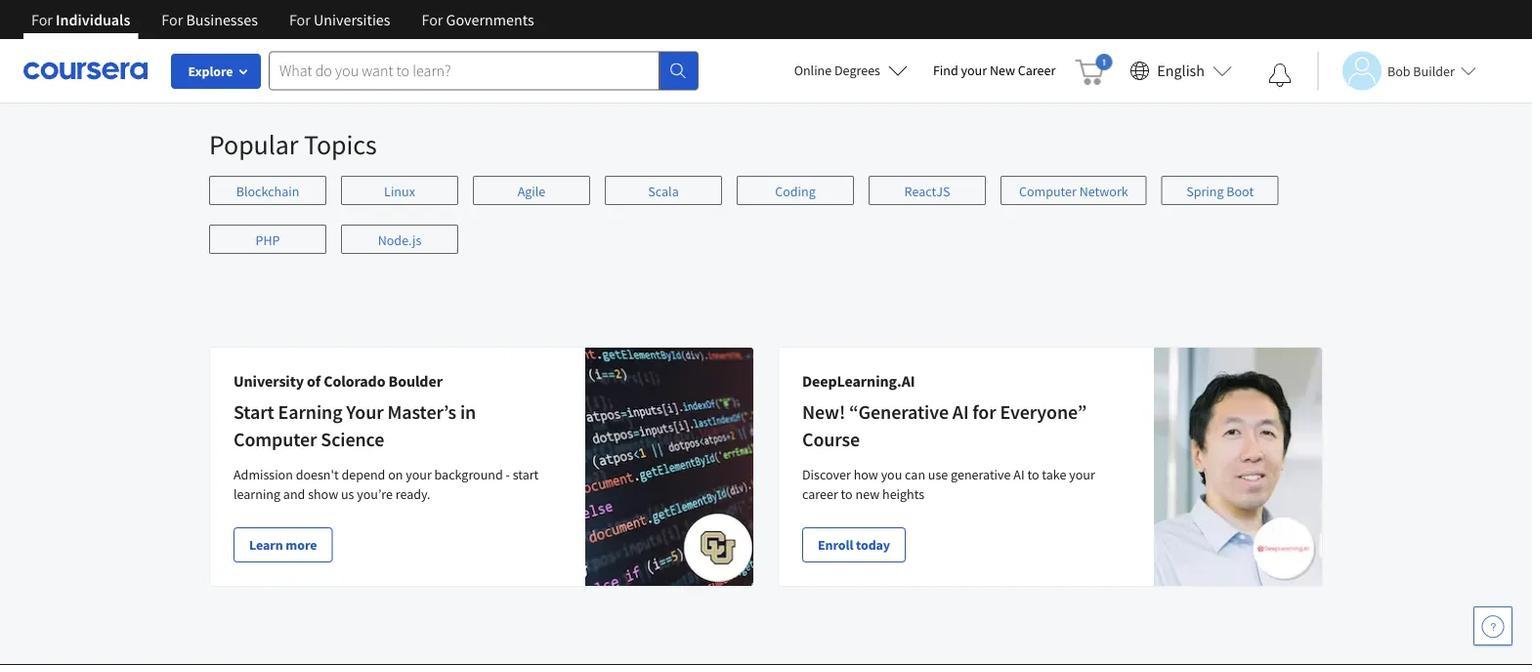 Task type: describe. For each thing, give the bounding box(es) containing it.
specialization
[[503, 3, 583, 21]]

bob builder
[[1388, 62, 1455, 80]]

help center image
[[1481, 615, 1505, 638]]

take
[[1042, 467, 1066, 484]]

for for governments
[[422, 10, 443, 29]]

your
[[346, 401, 384, 425]]

enroll
[[818, 537, 853, 555]]

new
[[855, 486, 880, 504]]

banner navigation
[[16, 0, 550, 39]]

for for individuals
[[31, 10, 53, 29]]

in
[[460, 401, 476, 425]]

more
[[286, 537, 317, 555]]

generative
[[951, 467, 1011, 484]]

depend
[[342, 467, 385, 484]]

for for businesses
[[162, 10, 183, 29]]

you're
[[357, 486, 393, 504]]

course inside deeplearning.ai new! "generative ai for everyone" course
[[802, 428, 860, 452]]

discover how you can use generative ai to take your career to new heights
[[802, 467, 1095, 504]]

coding link
[[737, 176, 854, 206]]

find your new career link
[[923, 59, 1065, 83]]

start
[[234, 401, 274, 425]]

deeplearning.ai
[[802, 372, 915, 391]]

online
[[794, 62, 832, 79]]

your inside the discover how you can use generative ai to take your career to new heights
[[1069, 467, 1095, 484]]

of
[[307, 372, 321, 391]]

scala link
[[605, 176, 722, 206]]

enroll today
[[818, 537, 890, 555]]

builder
[[1413, 62, 1455, 80]]

course link
[[205, 0, 467, 40]]

today
[[856, 537, 890, 555]]

degrees
[[834, 62, 880, 79]]

ai inside deeplearning.ai new! "generative ai for everyone" course
[[953, 401, 969, 425]]

show
[[308, 486, 338, 504]]

master's
[[387, 401, 456, 425]]

discover
[[802, 467, 851, 484]]

english button
[[1122, 39, 1240, 103]]

english
[[1157, 61, 1205, 81]]

bob builder button
[[1317, 51, 1476, 90]]

explore
[[188, 63, 233, 80]]

and
[[283, 486, 305, 504]]

show notifications image
[[1268, 64, 1292, 87]]

learn more
[[249, 537, 317, 555]]

coursera image
[[23, 55, 148, 86]]

start earning your master's in computer science link
[[234, 401, 476, 452]]

universities
[[314, 10, 390, 29]]

us
[[341, 486, 354, 504]]

deeplearning.ai new! "generative ai for everyone" course
[[802, 372, 1087, 452]]

learning
[[234, 486, 280, 504]]

for individuals
[[31, 10, 130, 29]]

individuals
[[56, 10, 130, 29]]

popular topics
[[209, 128, 377, 162]]

reactjs
[[904, 183, 950, 201]]

for for universities
[[289, 10, 311, 29]]

0 vertical spatial to
[[1027, 467, 1039, 484]]

shopping cart: 1 item image
[[1075, 54, 1112, 85]]

start
[[513, 467, 539, 484]]

you
[[881, 467, 902, 484]]

admission doesn't depend on your background - start learning and show us you're ready.
[[234, 467, 539, 504]]

use
[[928, 467, 948, 484]]

online degrees button
[[778, 49, 923, 92]]

scala
[[648, 183, 679, 201]]

science
[[321, 428, 384, 452]]

learn
[[249, 537, 283, 555]]

0 horizontal spatial to
[[841, 486, 853, 504]]

1 list from the top
[[209, 65, 1308, 86]]

1 horizontal spatial your
[[961, 62, 987, 79]]



Task type: vqa. For each thing, say whether or not it's contained in the screenshot.
Bob Builder at the right top of page
yes



Task type: locate. For each thing, give the bounding box(es) containing it.
your right find
[[961, 62, 987, 79]]

background
[[434, 467, 503, 484]]

1 horizontal spatial to
[[1027, 467, 1039, 484]]

computer
[[1019, 183, 1077, 201], [234, 428, 317, 452]]

0 vertical spatial computer
[[1019, 183, 1077, 201]]

boulder
[[388, 372, 443, 391]]

reactjs link
[[869, 176, 986, 206]]

most popular certificates carousel element
[[209, 635, 1323, 665]]

explore button
[[171, 54, 261, 89]]

0 horizontal spatial course
[[223, 3, 263, 21]]

to left take on the right bottom of the page
[[1027, 467, 1039, 484]]

your
[[961, 62, 987, 79], [406, 467, 432, 484], [1069, 467, 1095, 484]]

agile link
[[473, 176, 590, 206]]

3 for from the left
[[289, 10, 311, 29]]

ai
[[953, 401, 969, 425], [1014, 467, 1025, 484]]

specialization link
[[486, 0, 748, 40]]

0 horizontal spatial ai
[[953, 401, 969, 425]]

admission
[[234, 467, 293, 484]]

1 vertical spatial ai
[[1014, 467, 1025, 484]]

0 vertical spatial course
[[223, 3, 263, 21]]

can
[[905, 467, 925, 484]]

computer inside 'list'
[[1019, 183, 1077, 201]]

None search field
[[269, 51, 699, 90]]

0 horizontal spatial computer
[[234, 428, 317, 452]]

php
[[256, 232, 280, 250]]

businesses
[[186, 10, 258, 29]]

blockchain link
[[209, 176, 326, 206]]

boot
[[1227, 183, 1254, 201]]

computer down start
[[234, 428, 317, 452]]

university of colorado boulder start earning your master's in computer science
[[234, 372, 476, 452]]

new! "generative ai for everyone" course link
[[802, 401, 1087, 452]]

0 vertical spatial ai
[[953, 401, 969, 425]]

spring boot link
[[1161, 176, 1279, 206]]

your inside "admission doesn't depend on your background - start learning and show us you're ready."
[[406, 467, 432, 484]]

2 list from the top
[[209, 176, 1323, 274]]

your up the ready.
[[406, 467, 432, 484]]

spring boot
[[1186, 183, 1254, 201]]

earning
[[278, 401, 342, 425]]

php link
[[209, 225, 326, 255]]

1 for from the left
[[31, 10, 53, 29]]

for businesses
[[162, 10, 258, 29]]

bob
[[1388, 62, 1411, 80]]

node.js
[[378, 232, 421, 250]]

1 vertical spatial course
[[802, 428, 860, 452]]

how
[[854, 467, 878, 484]]

your right take on the right bottom of the page
[[1069, 467, 1095, 484]]

0 vertical spatial list
[[209, 65, 1308, 86]]

4 for from the left
[[422, 10, 443, 29]]

What do you want to learn? text field
[[269, 51, 660, 90]]

course up explore dropdown button
[[223, 3, 263, 21]]

everyone"
[[1000, 401, 1087, 425]]

topics
[[304, 128, 377, 162]]

1 horizontal spatial ai
[[1014, 467, 1025, 484]]

popular
[[209, 128, 298, 162]]

ready.
[[395, 486, 430, 504]]

to left new in the right bottom of the page
[[841, 486, 853, 504]]

1 vertical spatial list
[[209, 176, 1323, 274]]

spring
[[1186, 183, 1224, 201]]

course down 'new!'
[[802, 428, 860, 452]]

on
[[388, 467, 403, 484]]

0 horizontal spatial your
[[406, 467, 432, 484]]

list
[[209, 65, 1308, 86], [209, 176, 1323, 274]]

for left individuals
[[31, 10, 53, 29]]

new
[[990, 62, 1015, 79]]

computer inside university of colorado boulder start earning your master's in computer science
[[234, 428, 317, 452]]

1 horizontal spatial computer
[[1019, 183, 1077, 201]]

for left universities
[[289, 10, 311, 29]]

linux
[[384, 183, 415, 201]]

find
[[933, 62, 958, 79]]

doesn't
[[296, 467, 339, 484]]

computer network
[[1019, 183, 1128, 201]]

node.js link
[[341, 225, 458, 255]]

for left governments
[[422, 10, 443, 29]]

computer left network
[[1019, 183, 1077, 201]]

to
[[1027, 467, 1039, 484], [841, 486, 853, 504]]

for governments
[[422, 10, 534, 29]]

agile
[[518, 183, 546, 201]]

find your new career
[[933, 62, 1056, 79]]

career
[[802, 486, 838, 504]]

for
[[973, 401, 996, 425]]

ai left for
[[953, 401, 969, 425]]

learn more link
[[234, 528, 333, 563]]

-
[[506, 467, 510, 484]]

2 horizontal spatial your
[[1069, 467, 1095, 484]]

colorado
[[324, 372, 385, 391]]

for
[[31, 10, 53, 29], [162, 10, 183, 29], [289, 10, 311, 29], [422, 10, 443, 29]]

online degrees
[[794, 62, 880, 79]]

university
[[234, 372, 304, 391]]

enroll today link
[[802, 528, 906, 563]]

ai left take on the right bottom of the page
[[1014, 467, 1025, 484]]

career
[[1018, 62, 1056, 79]]

linux link
[[341, 176, 458, 206]]

computer network link
[[1001, 176, 1147, 206]]

list containing blockchain
[[209, 176, 1323, 274]]

ai inside the discover how you can use generative ai to take your career to new heights
[[1014, 467, 1025, 484]]

new!
[[802, 401, 845, 425]]

blockchain
[[236, 183, 299, 201]]

1 horizontal spatial course
[[802, 428, 860, 452]]

1 vertical spatial to
[[841, 486, 853, 504]]

governments
[[446, 10, 534, 29]]

1 vertical spatial computer
[[234, 428, 317, 452]]

2 for from the left
[[162, 10, 183, 29]]

"generative
[[849, 401, 949, 425]]

for left 'businesses'
[[162, 10, 183, 29]]

heights
[[882, 486, 925, 504]]



